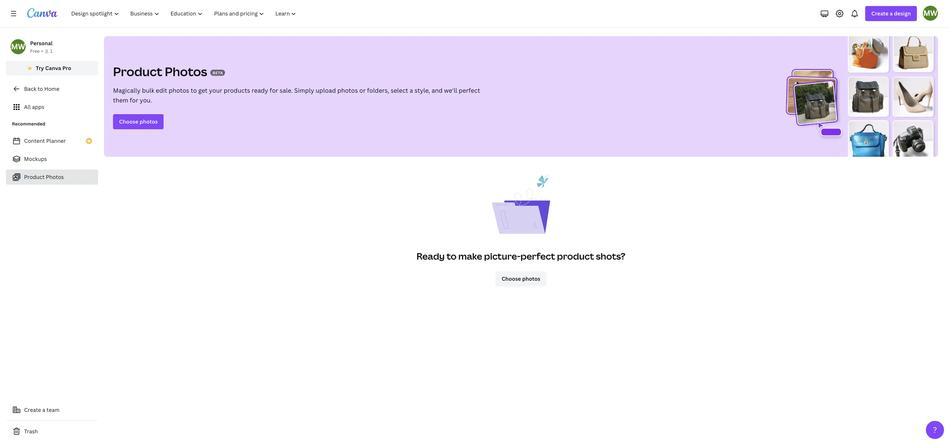 Task type: locate. For each thing, give the bounding box(es) containing it.
1 horizontal spatial to
[[191, 86, 197, 95]]

magically
[[113, 86, 140, 95]]

product photos" image
[[777, 36, 938, 157]]

0 horizontal spatial to
[[38, 85, 43, 92]]

select
[[391, 86, 408, 95]]

1 vertical spatial choose photos
[[502, 275, 540, 282]]

product up bulk
[[113, 63, 162, 80]]

photos
[[165, 63, 207, 80], [46, 173, 64, 181]]

choose photos down you.
[[119, 118, 158, 125]]

create inside create a team button
[[24, 406, 41, 413]]

photos up 'get'
[[165, 63, 207, 80]]

1 horizontal spatial product
[[113, 63, 162, 80]]

1 vertical spatial choose photos button
[[496, 271, 546, 286]]

magically bulk edit photos to get your products ready for sale. simply upload photos or folders, select a style, and we'll perfect them for you.
[[113, 86, 480, 104]]

choose
[[119, 118, 138, 125], [502, 275, 521, 282]]

0 horizontal spatial choose photos
[[119, 118, 158, 125]]

for left sale.
[[270, 86, 278, 95]]

2 horizontal spatial to
[[447, 250, 457, 262]]

list
[[6, 133, 98, 185]]

trash
[[24, 428, 38, 435]]

photos right edit on the left top of page
[[169, 86, 189, 95]]

photos
[[169, 86, 189, 95], [337, 86, 358, 95], [140, 118, 158, 125], [522, 275, 540, 282]]

to
[[38, 85, 43, 92], [191, 86, 197, 95], [447, 250, 457, 262]]

try
[[36, 64, 44, 72]]

for left you.
[[130, 96, 138, 104]]

1 vertical spatial for
[[130, 96, 138, 104]]

them
[[113, 96, 128, 104]]

0 horizontal spatial product photos
[[24, 173, 64, 181]]

1 horizontal spatial choose
[[502, 275, 521, 282]]

back to home
[[24, 85, 59, 92]]

product photos up edit on the left top of page
[[113, 63, 207, 80]]

upload
[[316, 86, 336, 95]]

a left the design
[[890, 10, 893, 17]]

mockups
[[24, 155, 47, 162]]

create a design button
[[865, 6, 917, 21]]

product down mockups
[[24, 173, 45, 181]]

0 vertical spatial choose
[[119, 118, 138, 125]]

0 horizontal spatial create
[[24, 406, 41, 413]]

design
[[894, 10, 911, 17]]

planner
[[46, 137, 66, 144]]

2 vertical spatial a
[[42, 406, 45, 413]]

make
[[458, 250, 482, 262]]

back
[[24, 85, 36, 92]]

a
[[890, 10, 893, 17], [410, 86, 413, 95], [42, 406, 45, 413]]

to left the make
[[447, 250, 457, 262]]

free
[[30, 48, 40, 54]]

pro
[[62, 64, 71, 72]]

0 vertical spatial choose photos button
[[113, 114, 164, 129]]

choose photos button down you.
[[113, 114, 164, 129]]

and
[[432, 86, 443, 95]]

0 horizontal spatial choose photos button
[[113, 114, 164, 129]]

1 vertical spatial a
[[410, 86, 413, 95]]

free •
[[30, 48, 43, 54]]

your
[[209, 86, 222, 95]]

1 horizontal spatial choose photos button
[[496, 271, 546, 286]]

a inside create a team button
[[42, 406, 45, 413]]

1
[[50, 48, 52, 54]]

folders,
[[367, 86, 389, 95]]

for
[[270, 86, 278, 95], [130, 96, 138, 104]]

1 horizontal spatial product photos
[[113, 63, 207, 80]]

0 horizontal spatial perfect
[[459, 86, 480, 95]]

1 horizontal spatial photos
[[165, 63, 207, 80]]

0 horizontal spatial for
[[130, 96, 138, 104]]

1 horizontal spatial choose photos
[[502, 275, 540, 282]]

mw button
[[923, 6, 938, 21]]

ready
[[252, 86, 268, 95]]

choose photos button down ready to make picture-perfect product shots?
[[496, 271, 546, 286]]

or
[[359, 86, 366, 95]]

0 vertical spatial product
[[113, 63, 162, 80]]

to right back
[[38, 85, 43, 92]]

back to home link
[[6, 81, 98, 96]]

recommended
[[12, 121, 45, 127]]

0 horizontal spatial a
[[42, 406, 45, 413]]

ready
[[416, 250, 445, 262]]

product photos
[[113, 63, 207, 80], [24, 173, 64, 181]]

choose photos down ready to make picture-perfect product shots?
[[502, 275, 540, 282]]

maria williams image
[[923, 6, 938, 21], [923, 6, 938, 21]]

a inside create a design dropdown button
[[890, 10, 893, 17]]

content planner
[[24, 137, 66, 144]]

0 horizontal spatial choose
[[119, 118, 138, 125]]

you.
[[140, 96, 152, 104]]

choose down picture-
[[502, 275, 521, 282]]

1 horizontal spatial perfect
[[521, 250, 555, 262]]

product
[[113, 63, 162, 80], [24, 173, 45, 181]]

0 vertical spatial photos
[[165, 63, 207, 80]]

1 vertical spatial product
[[24, 173, 45, 181]]

0 vertical spatial a
[[890, 10, 893, 17]]

0 vertical spatial product photos
[[113, 63, 207, 80]]

product photos link
[[6, 170, 98, 185]]

0 vertical spatial choose photos
[[119, 118, 158, 125]]

create left team
[[24, 406, 41, 413]]

1 horizontal spatial create
[[871, 10, 888, 17]]

2 horizontal spatial a
[[890, 10, 893, 17]]

get
[[198, 86, 208, 95]]

a inside the magically bulk edit photos to get your products ready for sale. simply upload photos or folders, select a style, and we'll perfect them for you.
[[410, 86, 413, 95]]

we'll
[[444, 86, 457, 95]]

list containing content planner
[[6, 133, 98, 185]]

trash link
[[6, 424, 98, 439]]

create
[[871, 10, 888, 17], [24, 406, 41, 413]]

perfect
[[459, 86, 480, 95], [521, 250, 555, 262]]

top level navigation element
[[66, 6, 303, 21]]

create left the design
[[871, 10, 888, 17]]

content
[[24, 137, 45, 144]]

0 horizontal spatial photos
[[46, 173, 64, 181]]

1 horizontal spatial a
[[410, 86, 413, 95]]

choose photos button
[[113, 114, 164, 129], [496, 271, 546, 286]]

0 vertical spatial perfect
[[459, 86, 480, 95]]

a left style,
[[410, 86, 413, 95]]

1 horizontal spatial for
[[270, 86, 278, 95]]

0 vertical spatial create
[[871, 10, 888, 17]]

0 horizontal spatial product
[[24, 173, 45, 181]]

to inside the magically bulk edit photos to get your products ready for sale. simply upload photos or folders, select a style, and we'll perfect them for you.
[[191, 86, 197, 95]]

choose down "them"
[[119, 118, 138, 125]]

choose photos
[[119, 118, 158, 125], [502, 275, 540, 282]]

1 vertical spatial create
[[24, 406, 41, 413]]

create inside create a design dropdown button
[[871, 10, 888, 17]]

a left team
[[42, 406, 45, 413]]

content planner link
[[6, 133, 98, 148]]

photos down mockups link
[[46, 173, 64, 181]]

to left 'get'
[[191, 86, 197, 95]]

1 vertical spatial product photos
[[24, 173, 64, 181]]

shots?
[[596, 250, 625, 262]]

product photos down mockups link
[[24, 173, 64, 181]]



Task type: vqa. For each thing, say whether or not it's contained in the screenshot.
search box
no



Task type: describe. For each thing, give the bounding box(es) containing it.
1 vertical spatial perfect
[[521, 250, 555, 262]]

apps
[[32, 103, 44, 110]]

? button
[[926, 421, 944, 439]]

mockups link
[[6, 151, 98, 167]]

maria williams image
[[11, 39, 26, 54]]

try canva pro button
[[6, 61, 98, 75]]

1 vertical spatial photos
[[46, 173, 64, 181]]

0 vertical spatial for
[[270, 86, 278, 95]]

try canva pro
[[36, 64, 71, 72]]

a for team
[[42, 406, 45, 413]]

to for back
[[38, 85, 43, 92]]

maria williams element
[[11, 39, 26, 54]]

create for create a team
[[24, 406, 41, 413]]

personal
[[30, 40, 53, 47]]

beta
[[213, 70, 223, 75]]

create a team button
[[6, 402, 98, 418]]

create a team
[[24, 406, 59, 413]]

perfect inside the magically bulk edit photos to get your products ready for sale. simply upload photos or folders, select a style, and we'll perfect them for you.
[[459, 86, 480, 95]]

create for create a design
[[871, 10, 888, 17]]

team
[[47, 406, 59, 413]]

1 vertical spatial choose
[[502, 275, 521, 282]]

product inside list
[[24, 173, 45, 181]]

?
[[933, 425, 937, 435]]

simply
[[294, 86, 314, 95]]

product photos inside list
[[24, 173, 64, 181]]

picture-
[[484, 250, 521, 262]]

canva
[[45, 64, 61, 72]]

all apps link
[[6, 99, 98, 115]]

to for ready
[[447, 250, 457, 262]]

all
[[24, 103, 31, 110]]

home
[[44, 85, 59, 92]]

bulk
[[142, 86, 154, 95]]

all apps
[[24, 103, 44, 110]]

edit
[[156, 86, 167, 95]]

•
[[41, 48, 43, 54]]

products
[[224, 86, 250, 95]]

photos down you.
[[140, 118, 158, 125]]

ready to make picture-perfect product shots?
[[416, 250, 625, 262]]

sale.
[[280, 86, 293, 95]]

product
[[557, 250, 594, 262]]

a for design
[[890, 10, 893, 17]]

photos down ready to make picture-perfect product shots?
[[522, 275, 540, 282]]

create a design
[[871, 10, 911, 17]]

style,
[[414, 86, 430, 95]]

photos left or
[[337, 86, 358, 95]]



